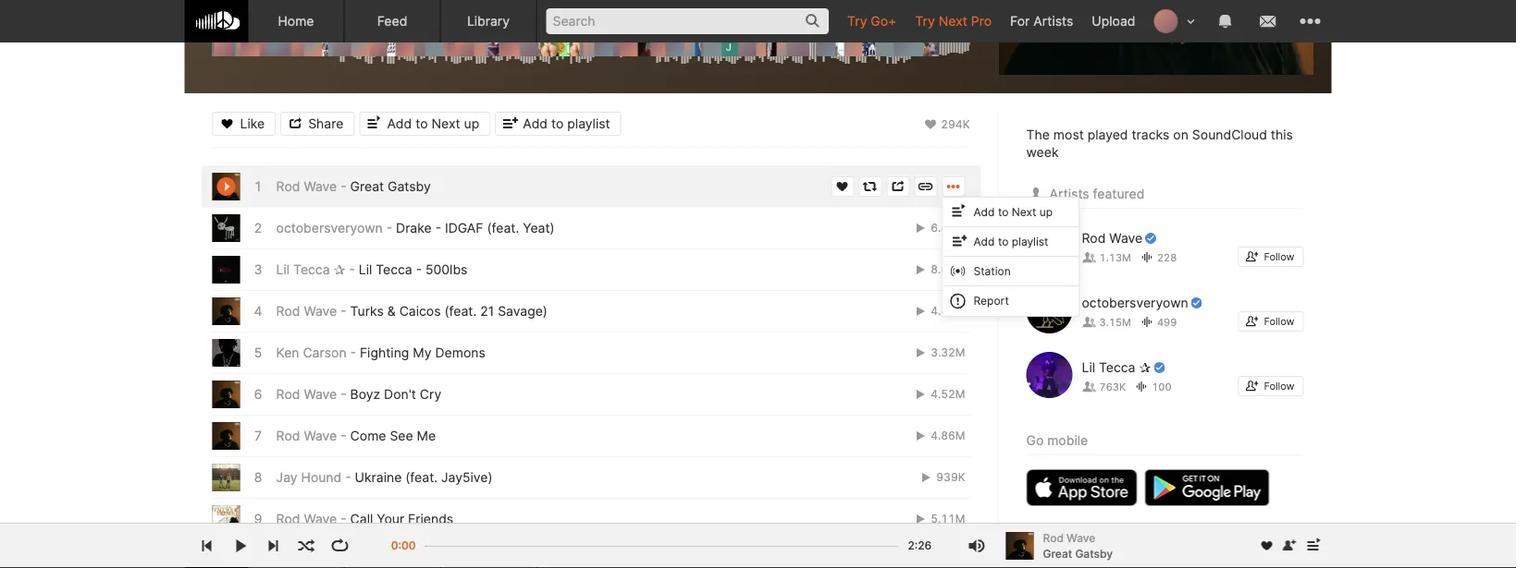 Task type: describe. For each thing, give the bounding box(es) containing it.
yeat)
[[523, 221, 555, 236]]

octobersveryown for octobersveryown - drake - idgaf (feat. yeat)
[[276, 221, 383, 236]]

3.5m
[[935, 555, 965, 568]]

bob builder's avatar element
[[1154, 9, 1178, 33]]

Search search field
[[546, 8, 829, 34]]

drake
[[396, 221, 432, 236]]

this
[[1271, 127, 1293, 142]]

2
[[254, 221, 262, 236]]

do not sell or share my personal information
[[1026, 551, 1242, 569]]

call your friends element
[[212, 506, 240, 534]]

ken
[[276, 346, 299, 361]]

station button
[[943, 257, 1079, 287]]

1 horizontal spatial add to next up button
[[943, 198, 1079, 228]]

4.86m
[[928, 430, 965, 443]]

1
[[254, 179, 262, 195]]

- up turks
[[349, 262, 355, 278]]

home link
[[248, 0, 345, 43]]

4
[[254, 304, 262, 320]]

wave for rod wave - boyz don't cry
[[304, 387, 337, 403]]

0:00
[[391, 540, 416, 553]]

next up image
[[1302, 536, 1324, 558]]

your
[[377, 512, 404, 528]]

wave for rod wave
[[1110, 231, 1143, 247]]

0 horizontal spatial add to next up
[[387, 116, 479, 132]]

featured
[[1093, 187, 1145, 202]]

friends
[[408, 512, 453, 528]]

1 horizontal spatial great gatsby link
[[1043, 546, 1113, 563]]

- left turks
[[341, 304, 347, 320]]

octobersveryown for octobersveryown
[[1082, 296, 1188, 311]]

rod wave link for rod wave - turks & caicos (feat. 21 savage)
[[276, 304, 337, 320]]

user image
[[1026, 183, 1046, 206]]

for artists
[[1010, 13, 1073, 29]]

5.11m
[[928, 513, 965, 526]]

lil tecca ✰'s avatar element
[[1026, 353, 1073, 399]]

upload
[[1092, 13, 1136, 29]]

drake - idgaf (feat. yeat) element
[[212, 215, 240, 242]]

personal
[[1195, 551, 1242, 565]]

hound
[[301, 470, 342, 486]]

9
[[254, 512, 262, 528]]

0 horizontal spatial great gatsby link
[[350, 179, 431, 195]]

follow for tecca
[[1264, 381, 1295, 393]]

✰ for lil tecca ✰
[[1139, 360, 1151, 376]]

fighting
[[360, 346, 409, 361]]

ken carson link
[[276, 346, 347, 361]]

jay hound - ukraine (feat. jay5ive)
[[276, 470, 493, 486]]

ukraine
[[355, 470, 402, 486]]

cry
[[420, 387, 442, 403]]

fighting my demons link
[[360, 346, 485, 361]]

like
[[240, 116, 265, 132]]

2 vertical spatial great gatsby element
[[1006, 533, 1034, 561]]

try next pro link
[[906, 0, 1001, 42]]

1 vertical spatial artists
[[1050, 187, 1089, 202]]

go mobile
[[1026, 433, 1088, 449]]

1 vertical spatial add to playlist button
[[943, 228, 1079, 257]]

come
[[350, 429, 386, 445]]

artists inside 'for artists' link
[[1033, 13, 1073, 29]]

tracks
[[1132, 127, 1170, 142]]

1 vertical spatial great gatsby element
[[212, 173, 240, 201]]

lil for lil tecca ✰ - lil tecca - 500lbs
[[276, 262, 290, 278]]

most
[[1054, 127, 1084, 142]]

share button
[[280, 112, 355, 136]]

0 horizontal spatial (feat.
[[405, 470, 438, 486]]

rod wave's avatar element
[[1026, 223, 1073, 269]]

wave for rod wave - come see me
[[304, 429, 337, 445]]

rod for rod wave
[[1082, 231, 1106, 247]]

or
[[1129, 551, 1140, 565]]

jay hound link
[[276, 470, 342, 486]]

octobersveryown's avatar element
[[1026, 288, 1073, 334]]

0 vertical spatial great
[[350, 179, 384, 195]]

rod wave - call your friends
[[276, 512, 453, 528]]

soundcloud
[[1192, 127, 1267, 142]]

jay
[[276, 470, 297, 486]]

rod wave link for rod wave - great gatsby
[[276, 179, 337, 195]]

feed
[[377, 13, 407, 29]]

1.13m link
[[1082, 251, 1131, 263]]

legal
[[1026, 551, 1055, 565]]

rod wave link up or
[[1043, 531, 1249, 547]]

home
[[278, 13, 314, 29]]

caicos
[[399, 304, 441, 320]]

see
[[390, 429, 413, 445]]

7
[[254, 429, 262, 445]]

like button
[[212, 112, 276, 136]]

1 vertical spatial next
[[432, 116, 460, 132]]

not
[[1085, 551, 1104, 565]]

turks
[[350, 304, 384, 320]]

artists featured
[[1050, 187, 1145, 202]]

for
[[1010, 13, 1030, 29]]

the most played tracks on soundcloud this week
[[1026, 127, 1293, 161]]

fighting my demons element
[[212, 340, 240, 367]]

4.46m
[[928, 305, 965, 318]]

4.52m
[[928, 388, 965, 401]]

library link
[[441, 0, 537, 43]]

rod for rod wave great gatsby
[[1043, 532, 1064, 545]]

rod wave - boyz don't cry
[[276, 387, 442, 403]]

share inside share popup button
[[308, 116, 344, 132]]

information
[[1026, 567, 1087, 569]]

report button
[[943, 287, 1079, 316]]

pro
[[971, 13, 992, 29]]

1.13m
[[1100, 251, 1131, 263]]

call
[[350, 512, 373, 528]]

the
[[1026, 127, 1050, 142]]

21
[[480, 304, 494, 320]]

6
[[254, 387, 262, 403]]

0 vertical spatial add to next up button
[[359, 112, 490, 136]]

8
[[254, 470, 262, 486]]

499
[[1157, 316, 1177, 328]]

2 horizontal spatial (feat.
[[487, 221, 519, 236]]

500lbs
[[426, 262, 468, 278]]

try go+ link
[[838, 0, 906, 42]]

idgaf
[[445, 221, 483, 236]]

rod wave great gatsby
[[1043, 532, 1113, 561]]

great inside the rod wave great gatsby
[[1043, 548, 1072, 561]]

1 horizontal spatial tecca
[[376, 262, 412, 278]]

report
[[974, 295, 1009, 308]]

1 horizontal spatial next
[[939, 13, 968, 29]]

week
[[1026, 145, 1059, 161]]

hg4 element
[[212, 548, 240, 569]]

wave for rod wave - call your friends
[[304, 512, 337, 528]]

don't
[[384, 387, 416, 403]]

ken carson - fighting my demons
[[276, 346, 485, 361]]

wave for rod wave - great gatsby
[[304, 179, 337, 195]]

lil tecca - 500lbs link
[[359, 262, 468, 278]]



Task type: vqa. For each thing, say whether or not it's contained in the screenshot.


Task type: locate. For each thing, give the bounding box(es) containing it.
boyz
[[350, 387, 380, 403]]

1 horizontal spatial add to playlist
[[974, 235, 1049, 248]]

0 vertical spatial share
[[308, 116, 344, 132]]

wave for rod wave great gatsby
[[1067, 532, 1096, 545]]

wave
[[304, 179, 337, 195], [1110, 231, 1143, 247], [304, 304, 337, 320], [304, 387, 337, 403], [304, 429, 337, 445], [304, 512, 337, 528], [1067, 532, 1096, 545]]

tecca for lil tecca ✰ - lil tecca - 500lbs
[[293, 262, 330, 278]]

1 vertical spatial ✰
[[1139, 360, 1151, 376]]

1 horizontal spatial playlist
[[1012, 235, 1049, 248]]

rod wave link for rod wave - call your friends
[[276, 512, 337, 528]]

drake - idgaf (feat. yeat) link
[[396, 221, 555, 236]]

rod wave link
[[276, 179, 337, 195], [1082, 230, 1157, 247], [276, 304, 337, 320], [276, 387, 337, 403], [276, 429, 337, 445], [276, 512, 337, 528], [1043, 531, 1249, 547]]

great up octobersveryown - drake - idgaf (feat. yeat)
[[350, 179, 384, 195]]

1 horizontal spatial add to playlist button
[[943, 228, 1079, 257]]

2 try from the left
[[915, 13, 935, 29]]

1 horizontal spatial (feat.
[[444, 304, 477, 320]]

boyz don't cry link
[[350, 387, 442, 403]]

0 horizontal spatial try
[[847, 13, 867, 29]]

1 vertical spatial octobersveryown
[[1082, 296, 1188, 311]]

wave up do
[[1067, 532, 1096, 545]]

1 vertical spatial follow button
[[1238, 312, 1304, 332]]

0 horizontal spatial great
[[350, 179, 384, 195]]

- left come
[[341, 429, 347, 445]]

wave for rod wave - turks & caicos (feat. 21 savage)
[[304, 304, 337, 320]]

follow
[[1264, 251, 1295, 263], [1264, 316, 1295, 328], [1264, 381, 1295, 393]]

octobersveryown down rod wave - great gatsby
[[276, 221, 383, 236]]

0 horizontal spatial add to playlist button
[[495, 112, 621, 136]]

add to playlist
[[523, 116, 610, 132], [974, 235, 1049, 248]]

great gatsby element
[[999, 0, 1313, 75], [212, 173, 240, 201], [1006, 533, 1034, 561]]

1 vertical spatial playlist
[[1012, 235, 1049, 248]]

1 vertical spatial add to playlist
[[974, 235, 1049, 248]]

wave inside the rod wave great gatsby
[[1067, 532, 1096, 545]]

0 horizontal spatial gatsby
[[388, 179, 431, 195]]

progress bar
[[425, 537, 899, 568]]

try right go+
[[915, 13, 935, 29]]

1 vertical spatial gatsby
[[1075, 548, 1113, 561]]

station
[[974, 265, 1011, 278]]

ukraine (feat. jay5ive) element
[[212, 464, 240, 492]]

gatsby inside the rod wave great gatsby
[[1075, 548, 1113, 561]]

0 vertical spatial artists
[[1033, 13, 1073, 29]]

do not sell or share my personal information link
[[1026, 551, 1242, 569]]

gatsby up drake
[[388, 179, 431, 195]]

artists right the user image
[[1050, 187, 1089, 202]]

1 horizontal spatial great
[[1043, 548, 1072, 561]]

rod wave link up jay hound link
[[276, 429, 337, 445]]

228
[[1157, 251, 1177, 263]]

0 vertical spatial great gatsby element
[[999, 0, 1313, 75]]

carson
[[303, 346, 347, 361]]

lil tecca ✰ - lil tecca - 500lbs
[[276, 262, 468, 278]]

0 horizontal spatial lil tecca ✰ link
[[276, 262, 345, 278]]

artists right for
[[1033, 13, 1073, 29]]

0 horizontal spatial octobersveryown link
[[276, 221, 383, 236]]

0 vertical spatial up
[[464, 116, 479, 132]]

0 horizontal spatial ✰
[[334, 262, 345, 278]]

3
[[254, 262, 262, 278]]

follow button for tecca
[[1238, 377, 1304, 397]]

rod right 4
[[276, 304, 300, 320]]

try for try next pro
[[915, 13, 935, 29]]

1 vertical spatial follow
[[1264, 316, 1295, 328]]

2 vertical spatial follow
[[1264, 381, 1295, 393]]

lil
[[276, 262, 290, 278], [359, 262, 372, 278], [1082, 360, 1095, 376]]

2 vertical spatial follow button
[[1238, 377, 1304, 397]]

499 link
[[1140, 316, 1177, 328]]

try for try go+
[[847, 13, 867, 29]]

octobersveryown link down rod wave - great gatsby
[[276, 221, 383, 236]]

0 horizontal spatial up
[[464, 116, 479, 132]]

rod wave link for rod wave - come see me
[[276, 429, 337, 445]]

my right fighting
[[413, 346, 432, 361]]

6.46m
[[928, 222, 965, 235]]

- right drake
[[435, 221, 441, 236]]

rod
[[276, 179, 300, 195], [1082, 231, 1106, 247], [276, 304, 300, 320], [276, 387, 300, 403], [276, 429, 300, 445], [276, 512, 300, 528], [1043, 532, 1064, 545]]

1 horizontal spatial lil tecca ✰ link
[[1082, 360, 1166, 377]]

None search field
[[537, 0, 838, 42]]

0 horizontal spatial add to playlist
[[523, 116, 610, 132]]

try
[[847, 13, 867, 29], [915, 13, 935, 29]]

great up information
[[1043, 548, 1072, 561]]

upload link
[[1083, 0, 1145, 42]]

rod up 1.13m 'link'
[[1082, 231, 1106, 247]]

rod up legal
[[1043, 532, 1064, 545]]

0 vertical spatial follow
[[1264, 251, 1295, 263]]

1 vertical spatial add to next up
[[974, 205, 1053, 219]]

tecca for lil tecca ✰
[[1099, 360, 1136, 376]]

octobersveryown up 3.15m
[[1082, 296, 1188, 311]]

2 follow button from the top
[[1238, 312, 1304, 332]]

0 vertical spatial (feat.
[[487, 221, 519, 236]]

savage)
[[498, 304, 548, 320]]

1 horizontal spatial octobersveryown
[[1082, 296, 1188, 311]]

2 vertical spatial next
[[1012, 205, 1036, 219]]

1 horizontal spatial gatsby
[[1075, 548, 1113, 561]]

5
[[254, 346, 262, 361]]

✰ left lil tecca - 500lbs link
[[334, 262, 345, 278]]

boyz don't cry element
[[212, 381, 240, 409]]

wave up 1.13m at the right of page
[[1110, 231, 1143, 247]]

0 horizontal spatial share
[[308, 116, 344, 132]]

228 link
[[1140, 251, 1177, 263]]

rod for rod wave - come see me
[[276, 429, 300, 445]]

rod wave link for rod wave - boyz don't cry
[[276, 387, 337, 403]]

follow for wave
[[1264, 251, 1295, 263]]

1 horizontal spatial up
[[1040, 205, 1053, 219]]

tecca right 3
[[293, 262, 330, 278]]

- left drake
[[386, 221, 392, 236]]

1 vertical spatial great
[[1043, 548, 1072, 561]]

- right hound
[[345, 470, 351, 486]]

up
[[464, 116, 479, 132], [1040, 205, 1053, 219]]

2 horizontal spatial lil
[[1082, 360, 1095, 376]]

2 horizontal spatial tecca
[[1099, 360, 1136, 376]]

(feat. left 21
[[444, 304, 477, 320]]

rod right 7
[[276, 429, 300, 445]]

0 vertical spatial playlist
[[567, 116, 610, 132]]

turks & caicos (feat. 21 savage) link
[[350, 304, 548, 320]]

add to next up
[[387, 116, 479, 132], [974, 205, 1053, 219]]

lil up 763k link
[[1082, 360, 1095, 376]]

1 vertical spatial up
[[1040, 205, 1053, 219]]

1 vertical spatial lil tecca ✰ link
[[1082, 360, 1166, 377]]

great gatsby link up drake
[[350, 179, 431, 195]]

gatsby
[[388, 179, 431, 195], [1075, 548, 1113, 561]]

rod for rod wave - call your friends
[[276, 512, 300, 528]]

great gatsby link
[[350, 179, 431, 195], [1043, 546, 1113, 563]]

lil tecca ✰ link right 3
[[276, 262, 345, 278]]

1 horizontal spatial share
[[1143, 551, 1173, 565]]

0 vertical spatial add to next up
[[387, 116, 479, 132]]

to
[[416, 116, 428, 132], [551, 116, 564, 132], [998, 205, 1009, 219], [998, 235, 1009, 248]]

1 horizontal spatial add to next up
[[974, 205, 1053, 219]]

lil up turks
[[359, 262, 372, 278]]

tecca
[[293, 262, 330, 278], [376, 262, 412, 278], [1099, 360, 1136, 376]]

legal link
[[1026, 551, 1055, 565]]

rod wave link up 1.13m at the right of page
[[1082, 230, 1157, 247]]

0 horizontal spatial next
[[432, 116, 460, 132]]

rod right 9
[[276, 512, 300, 528]]

1 follow from the top
[[1264, 251, 1295, 263]]

try go+
[[847, 13, 897, 29]]

2 horizontal spatial next
[[1012, 205, 1036, 219]]

demons
[[435, 346, 485, 361]]

0 vertical spatial gatsby
[[388, 179, 431, 195]]

-
[[341, 179, 347, 195], [386, 221, 392, 236], [435, 221, 441, 236], [349, 262, 355, 278], [416, 262, 422, 278], [341, 304, 347, 320], [350, 346, 356, 361], [341, 387, 347, 403], [341, 429, 347, 445], [345, 470, 351, 486], [341, 512, 347, 528]]

rod inside the rod wave great gatsby
[[1043, 532, 1064, 545]]

great
[[350, 179, 384, 195], [1043, 548, 1072, 561]]

call your friends link
[[350, 512, 453, 528]]

try next pro
[[915, 13, 992, 29]]

0 vertical spatial follow button
[[1238, 247, 1304, 268]]

0 vertical spatial my
[[413, 346, 432, 361]]

great gatsby link up information
[[1043, 546, 1113, 563]]

rod wave link up 'ken carson' link at the bottom left
[[276, 304, 337, 320]]

lil tecca - 500lbs element
[[212, 256, 240, 284]]

wave right "1"
[[304, 179, 337, 195]]

1 vertical spatial share
[[1143, 551, 1173, 565]]

tecca up &
[[376, 262, 412, 278]]

1 horizontal spatial lil
[[359, 262, 372, 278]]

go
[[1026, 433, 1044, 449]]

rod for rod wave - turks & caicos (feat. 21 savage)
[[276, 304, 300, 320]]

0 horizontal spatial add to next up button
[[359, 112, 490, 136]]

rod for rod wave - boyz don't cry
[[276, 387, 300, 403]]

0 vertical spatial octobersveryown link
[[276, 221, 383, 236]]

0 horizontal spatial my
[[413, 346, 432, 361]]

1 vertical spatial my
[[1176, 551, 1192, 565]]

763k link
[[1082, 381, 1126, 393]]

share right or
[[1143, 551, 1173, 565]]

763k
[[1100, 381, 1126, 393]]

played
[[1088, 127, 1128, 142]]

library
[[467, 13, 510, 29]]

- left the 500lbs
[[416, 262, 422, 278]]

feed link
[[345, 0, 441, 43]]

share inside do not sell or share my personal information
[[1143, 551, 1173, 565]]

1 horizontal spatial ✰
[[1139, 360, 1151, 376]]

1 horizontal spatial my
[[1176, 551, 1192, 565]]

playlist
[[567, 116, 610, 132], [1012, 235, 1049, 248]]

rod wave - great gatsby
[[276, 179, 431, 195]]

rod wave
[[1082, 231, 1143, 247]]

lil right 3
[[276, 262, 290, 278]]

rod wave link down 'ken carson' link at the bottom left
[[276, 387, 337, 403]]

1 follow button from the top
[[1238, 247, 1304, 268]]

rod right "1"
[[276, 179, 300, 195]]

add to next up button
[[359, 112, 490, 136], [943, 198, 1079, 228]]

2 vertical spatial (feat.
[[405, 470, 438, 486]]

come see me link
[[350, 429, 436, 445]]

add
[[387, 116, 412, 132], [523, 116, 548, 132], [974, 205, 995, 219], [974, 235, 995, 248]]

try left go+
[[847, 13, 867, 29]]

wave left call
[[304, 512, 337, 528]]

&
[[387, 304, 396, 320]]

✰ for lil tecca ✰ - lil tecca - 500lbs
[[334, 262, 345, 278]]

3 follow button from the top
[[1238, 377, 1304, 397]]

0 vertical spatial great gatsby link
[[350, 179, 431, 195]]

follow button for wave
[[1238, 247, 1304, 268]]

0 vertical spatial next
[[939, 13, 968, 29]]

wave up hound
[[304, 429, 337, 445]]

(feat. left yeat)
[[487, 221, 519, 236]]

1 vertical spatial (feat.
[[444, 304, 477, 320]]

octobersveryown
[[276, 221, 383, 236], [1082, 296, 1188, 311]]

share up rod wave - great gatsby
[[308, 116, 344, 132]]

2:26
[[908, 540, 932, 553]]

mobile
[[1047, 433, 1088, 449]]

octobersveryown link up the 499 link
[[1082, 295, 1203, 312]]

0 vertical spatial octobersveryown
[[276, 221, 383, 236]]

my inside do not sell or share my personal information
[[1176, 551, 1192, 565]]

- right "carson"
[[350, 346, 356, 361]]

me
[[417, 429, 436, 445]]

0 horizontal spatial octobersveryown
[[276, 221, 383, 236]]

my left 'personal'
[[1176, 551, 1192, 565]]

- left call
[[341, 512, 347, 528]]

1 try from the left
[[847, 13, 867, 29]]

0 vertical spatial add to playlist button
[[495, 112, 621, 136]]

rod wave link down jay hound link
[[276, 512, 337, 528]]

rod right 6
[[276, 387, 300, 403]]

✰ up 100 "link"
[[1139, 360, 1151, 376]]

lil for lil tecca ✰
[[1082, 360, 1095, 376]]

gatsby up information
[[1075, 548, 1113, 561]]

jay5ive)
[[441, 470, 493, 486]]

for artists link
[[1001, 0, 1083, 42]]

rod for rod wave - great gatsby
[[276, 179, 300, 195]]

rod wave link right "1"
[[276, 179, 337, 195]]

wave up "carson"
[[304, 304, 337, 320]]

0 horizontal spatial lil
[[276, 262, 290, 278]]

0 vertical spatial add to playlist
[[523, 116, 610, 132]]

1 vertical spatial octobersveryown link
[[1082, 295, 1203, 312]]

tecca up 763k
[[1099, 360, 1136, 376]]

1 horizontal spatial octobersveryown link
[[1082, 295, 1203, 312]]

come see me element
[[212, 423, 240, 451]]

wave down "carson"
[[304, 387, 337, 403]]

0 horizontal spatial playlist
[[567, 116, 610, 132]]

0 vertical spatial lil tecca ✰ link
[[276, 262, 345, 278]]

1 vertical spatial add to next up button
[[943, 198, 1079, 228]]

2 follow from the top
[[1264, 316, 1295, 328]]

1 vertical spatial great gatsby link
[[1043, 546, 1113, 563]]

go+
[[871, 13, 897, 29]]

0 vertical spatial ✰
[[334, 262, 345, 278]]

lil tecca ✰ link up 763k
[[1082, 360, 1166, 377]]

1 horizontal spatial try
[[915, 13, 935, 29]]

turks & caicos (feat. 21 savage) element
[[212, 298, 240, 326]]

rod wave - come see me
[[276, 429, 436, 445]]

294k
[[941, 118, 970, 131]]

3 follow from the top
[[1264, 381, 1295, 393]]

0 horizontal spatial tecca
[[293, 262, 330, 278]]

- left boyz
[[341, 387, 347, 403]]

(feat. down "me"
[[405, 470, 438, 486]]

- down share popup button
[[341, 179, 347, 195]]



